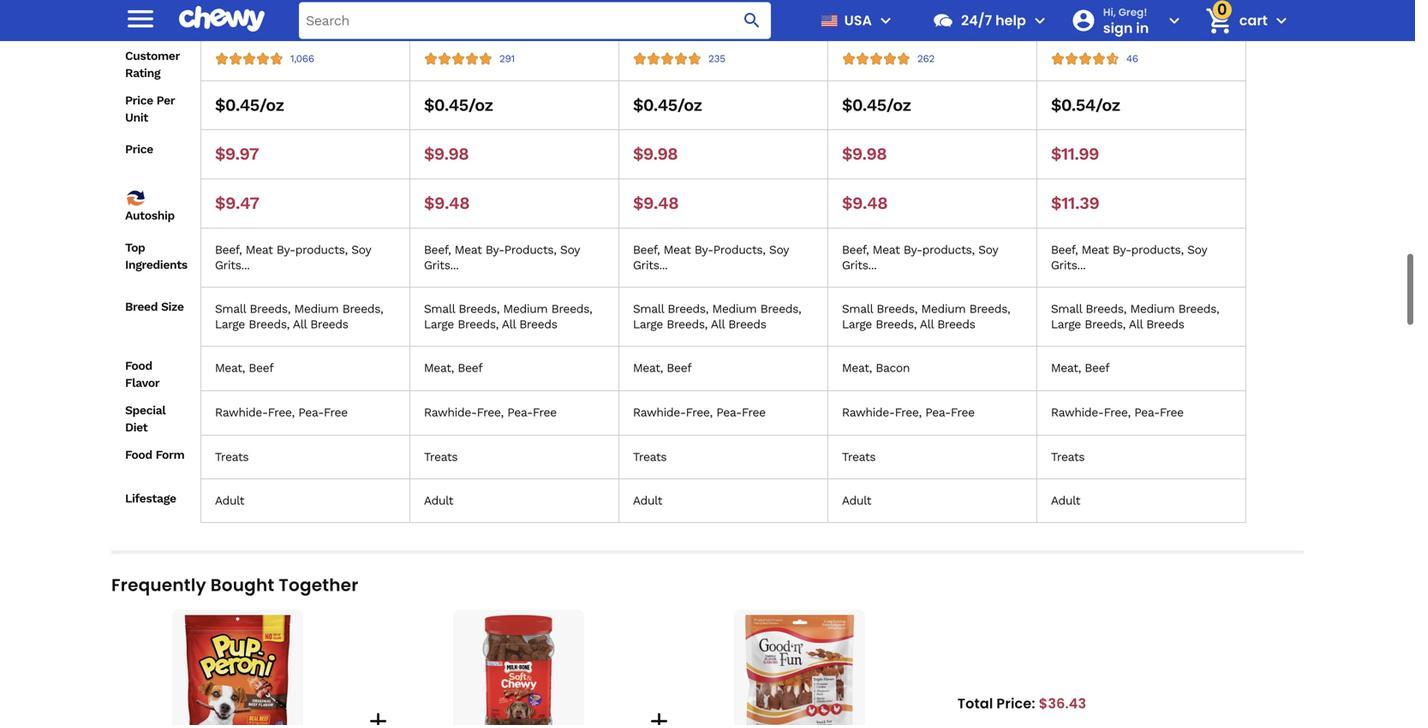 Task type: locate. For each thing, give the bounding box(es) containing it.
0 horizontal spatial $9.48 text field
[[424, 193, 470, 214]]

customer
[[125, 49, 180, 63]]

breeds
[[310, 317, 348, 332], [519, 317, 557, 332], [728, 317, 766, 332], [937, 317, 975, 332], [1146, 317, 1184, 332]]

1 horizontal spatial beef,  meat by-products,  soy grits...
[[842, 243, 998, 272]]

1 free, from the left
[[268, 406, 295, 420]]

price down unit
[[125, 142, 153, 157]]

submit search image
[[742, 10, 762, 31]]

account menu image
[[1164, 10, 1185, 31]]

5 rawhide-free, pea-free from the left
[[1051, 406, 1184, 420]]

frequently bought together
[[111, 574, 359, 598]]

4 meat, beef from the left
[[1051, 361, 1110, 375]]

3 breeds from the left
[[728, 317, 766, 332]]

1 treats from the left
[[215, 450, 249, 464]]

2 horizontal spatial products,
[[1131, 243, 1184, 257]]

meat,
[[215, 361, 245, 375], [424, 361, 454, 375], [633, 361, 663, 375], [842, 361, 872, 375], [1051, 361, 1081, 375]]

2 $9.98 from the left
[[633, 144, 678, 164]]

size
[[161, 300, 184, 314]]

0 horizontal spatial $0.45/oz text field
[[424, 95, 493, 116]]

diet
[[125, 421, 148, 435]]

$0.45/oz
[[215, 95, 284, 115], [424, 95, 493, 115], [633, 95, 702, 115], [842, 95, 911, 115]]

beef,
[[215, 243, 242, 257], [424, 243, 451, 257], [633, 243, 660, 257], [842, 243, 869, 257], [1051, 243, 1078, 257]]

4 medium from the left
[[921, 302, 966, 316]]

1 horizontal spatial $9.48 text field
[[633, 193, 679, 214]]

1 meat, from the left
[[215, 361, 245, 375]]

small breeds, medium breeds, large breeds, all breeds
[[215, 302, 383, 332], [424, 302, 592, 332], [633, 302, 801, 332], [842, 302, 1010, 332], [1051, 302, 1219, 332]]

$9.48 text field
[[424, 193, 470, 214], [633, 193, 679, 214]]

1 horizontal spatial products,
[[922, 243, 975, 257]]

4 large from the left
[[842, 317, 872, 332]]

flavor
[[125, 376, 160, 390]]

by-
[[276, 243, 295, 257], [486, 243, 504, 257], [695, 243, 713, 257], [904, 243, 922, 257], [1113, 243, 1131, 257]]

235
[[708, 53, 725, 65]]

1 beef,  meat by-products,  soy grits... from the left
[[424, 243, 580, 272]]

1,066
[[290, 53, 314, 65]]

24/7
[[961, 11, 992, 30]]

grits...
[[215, 258, 250, 272], [424, 258, 459, 272], [633, 258, 668, 272], [842, 258, 877, 272], [1051, 258, 1086, 272]]

4 grits... from the left
[[842, 258, 877, 272]]

food flavor
[[125, 359, 160, 390]]

4 by- from the left
[[904, 243, 922, 257]]

3 grits... from the left
[[633, 258, 668, 272]]

special
[[125, 404, 165, 418]]

items image
[[1204, 6, 1234, 36]]

$9.98 text field
[[424, 144, 469, 165], [633, 144, 678, 165], [842, 144, 887, 165]]

price inside price per unit
[[125, 93, 153, 107]]

products,
[[295, 243, 348, 257], [922, 243, 975, 257], [1131, 243, 1184, 257]]

all
[[293, 317, 307, 332], [502, 317, 516, 332], [711, 317, 725, 332], [920, 317, 934, 332], [1129, 317, 1143, 332]]

$9.97 text field
[[215, 144, 259, 165]]

$9.48
[[424, 193, 470, 213], [633, 193, 679, 213], [842, 193, 888, 213]]

food for food form
[[125, 448, 152, 462]]

$11.99 text field
[[1051, 144, 1099, 165]]

1 horizontal spatial $9.98 text field
[[633, 144, 678, 165]]

food inside food flavor
[[125, 359, 152, 373]]

5 pea- from the left
[[1134, 406, 1160, 420]]

2 food from the top
[[125, 448, 152, 462]]

products,
[[504, 243, 556, 257], [713, 243, 765, 257]]

top ingredients
[[125, 241, 187, 272]]

2 by- from the left
[[486, 243, 504, 257]]

rawhide-free, pea-free
[[215, 406, 348, 420], [424, 406, 557, 420], [633, 406, 766, 420], [842, 406, 975, 420], [1051, 406, 1184, 420]]

1 horizontal spatial $0.45/oz text field
[[633, 95, 702, 116]]

total
[[958, 694, 993, 714]]

$9.98
[[424, 144, 469, 164], [633, 144, 678, 164], [842, 144, 887, 164]]

food form
[[125, 448, 184, 462]]

0 horizontal spatial $0.45/oz text field
[[215, 95, 284, 116]]

small
[[215, 302, 246, 316], [424, 302, 455, 316], [633, 302, 664, 316], [842, 302, 873, 316], [1051, 302, 1082, 316]]

2 $9.48 text field from the left
[[633, 193, 679, 214]]

3 soy from the left
[[769, 243, 789, 257]]

large
[[215, 317, 245, 332], [424, 317, 454, 332], [633, 317, 663, 332], [842, 317, 872, 332], [1051, 317, 1081, 332]]

Product search field
[[299, 2, 771, 39]]

3 treats from the left
[[633, 450, 667, 464]]

beef,  meat by-products,  soy grits...
[[424, 243, 580, 272], [633, 243, 789, 272]]

together
[[279, 574, 359, 598]]

special diet
[[125, 404, 165, 435]]

3 medium from the left
[[712, 302, 757, 316]]

1 breeds from the left
[[310, 317, 348, 332]]

pea-
[[298, 406, 324, 420], [507, 406, 533, 420], [716, 406, 742, 420], [925, 406, 951, 420], [1134, 406, 1160, 420]]

2 small breeds, medium breeds, large breeds, all breeds from the left
[[424, 302, 592, 332]]

form
[[156, 448, 184, 462]]

0 vertical spatial price
[[125, 93, 153, 107]]

in
[[1136, 18, 1149, 37]]

4 free from the left
[[951, 406, 975, 420]]

4 small breeds, medium breeds, large breeds, all breeds from the left
[[842, 302, 1010, 332]]

262
[[917, 53, 935, 65]]

1 $0.45/oz text field from the left
[[215, 95, 284, 116]]

1 rawhide- from the left
[[215, 406, 268, 420]]

2 treats from the left
[[424, 450, 458, 464]]

2 grits... from the left
[[424, 258, 459, 272]]

bought
[[211, 574, 274, 598]]

2 horizontal spatial frequently bought together image
[[738, 615, 861, 726]]

3 meat from the left
[[664, 243, 691, 257]]

4 adult from the left
[[842, 494, 871, 508]]

2 small from the left
[[424, 302, 455, 316]]

beef,  meat by-products,  soy grits...
[[215, 243, 371, 272], [842, 243, 998, 272], [1051, 243, 1207, 272]]

price
[[125, 93, 153, 107], [125, 142, 153, 157]]

2 rawhide-free, pea-free from the left
[[424, 406, 557, 420]]

1 horizontal spatial beef,  meat by-products,  soy grits...
[[633, 243, 789, 272]]

5 rawhide- from the left
[[1051, 406, 1104, 420]]

free,
[[268, 406, 295, 420], [477, 406, 504, 420], [686, 406, 713, 420], [895, 406, 922, 420], [1104, 406, 1131, 420]]

3 by- from the left
[[695, 243, 713, 257]]

beef,  meat by-products,  soy grits... down $9.47 "text field"
[[215, 243, 371, 272]]

3 $9.48 from the left
[[842, 193, 888, 213]]

medium
[[294, 302, 339, 316], [503, 302, 548, 316], [712, 302, 757, 316], [921, 302, 966, 316], [1130, 302, 1175, 316]]

1 price from the top
[[125, 93, 153, 107]]

price up unit
[[125, 93, 153, 107]]

0 horizontal spatial beef,  meat by-products,  soy grits...
[[424, 243, 580, 272]]

1 horizontal spatial $0.45/oz text field
[[842, 95, 911, 116]]

beef
[[249, 361, 274, 375], [458, 361, 483, 375], [667, 361, 692, 375], [1085, 361, 1110, 375]]

1 $9.48 text field from the left
[[424, 193, 470, 214]]

1 pea- from the left
[[298, 406, 324, 420]]

2 medium from the left
[[503, 302, 548, 316]]

2 soy from the left
[[560, 243, 580, 257]]

soy
[[351, 243, 371, 257], [560, 243, 580, 257], [769, 243, 789, 257], [978, 243, 998, 257], [1187, 243, 1207, 257]]

$9.47 text field
[[215, 193, 259, 214]]

1 beef,  meat by-products,  soy grits... from the left
[[215, 243, 371, 272]]

rating
[[125, 66, 160, 80]]

2 adult from the left
[[424, 494, 453, 508]]

beef,  meat by-products,  soy grits... down $9.48 text field
[[842, 243, 998, 272]]

0 vertical spatial food
[[125, 359, 152, 373]]

breed
[[125, 300, 158, 314]]

24/7 help
[[961, 11, 1026, 30]]

1 adult from the left
[[215, 494, 244, 508]]

4 all from the left
[[920, 317, 934, 332]]

46
[[1126, 53, 1138, 65]]

2 horizontal spatial $9.48
[[842, 193, 888, 213]]

cart menu image
[[1271, 10, 1292, 31]]

food down "diet"
[[125, 448, 152, 462]]

5 beef, from the left
[[1051, 243, 1078, 257]]

3 $9.98 from the left
[[842, 144, 887, 164]]

3 large from the left
[[633, 317, 663, 332]]

$0.54/oz text field
[[1051, 95, 1120, 116]]

1 meat from the left
[[246, 243, 273, 257]]

1 vertical spatial price
[[125, 142, 153, 157]]

beef,  meat by-products,  soy grits... down '$11.39' text field
[[1051, 243, 1207, 272]]

2 horizontal spatial $9.98
[[842, 144, 887, 164]]

food
[[125, 359, 152, 373], [125, 448, 152, 462]]

5 meat, from the left
[[1051, 361, 1081, 375]]

meat, beef
[[215, 361, 274, 375], [424, 361, 483, 375], [633, 361, 692, 375], [1051, 361, 1110, 375]]

meat
[[246, 243, 273, 257], [455, 243, 482, 257], [664, 243, 691, 257], [873, 243, 900, 257], [1082, 243, 1109, 257]]

5 meat from the left
[[1082, 243, 1109, 257]]

1 small breeds, medium breeds, large breeds, all breeds from the left
[[215, 302, 383, 332]]

unit
[[125, 110, 148, 125]]

adult
[[215, 494, 244, 508], [424, 494, 453, 508], [633, 494, 662, 508], [842, 494, 871, 508], [1051, 494, 1080, 508]]

menu image
[[123, 1, 158, 36]]

24/7 help link
[[925, 0, 1026, 41]]

0 horizontal spatial $9.98 text field
[[424, 144, 469, 165]]

customer rating
[[125, 49, 180, 80]]

2 $0.45/oz from the left
[[424, 95, 493, 115]]

1 meat, beef from the left
[[215, 361, 274, 375]]

4 rawhide- from the left
[[842, 406, 895, 420]]

4 small from the left
[[842, 302, 873, 316]]

2 price from the top
[[125, 142, 153, 157]]

hi,
[[1103, 5, 1116, 19]]

4 beef from the left
[[1085, 361, 1110, 375]]

2 horizontal spatial $9.98 text field
[[842, 144, 887, 165]]

3 beef,  meat by-products,  soy grits... from the left
[[1051, 243, 1207, 272]]

0 horizontal spatial $9.98
[[424, 144, 469, 164]]

1 all from the left
[[293, 317, 307, 332]]

1 vertical spatial food
[[125, 448, 152, 462]]

$0.45/oz text field
[[424, 95, 493, 116], [842, 95, 911, 116]]

5 treats from the left
[[1051, 450, 1085, 464]]

breeds,
[[250, 302, 290, 316], [342, 302, 383, 316], [459, 302, 499, 316], [551, 302, 592, 316], [668, 302, 709, 316], [760, 302, 801, 316], [877, 302, 918, 316], [969, 302, 1010, 316], [1086, 302, 1127, 316], [1178, 302, 1219, 316], [249, 317, 290, 332], [458, 317, 499, 332], [667, 317, 708, 332], [876, 317, 917, 332], [1085, 317, 1126, 332]]

1 horizontal spatial products,
[[713, 243, 765, 257]]

0 horizontal spatial $9.48
[[424, 193, 470, 213]]

0 horizontal spatial products,
[[504, 243, 556, 257]]

0 horizontal spatial products,
[[295, 243, 348, 257]]

2 pea- from the left
[[507, 406, 533, 420]]

free
[[324, 406, 348, 420], [533, 406, 557, 420], [742, 406, 766, 420], [951, 406, 975, 420], [1160, 406, 1184, 420]]

bacon
[[876, 361, 910, 375]]

food up flavor
[[125, 359, 152, 373]]

0 horizontal spatial beef,  meat by-products,  soy grits...
[[215, 243, 371, 272]]

$11.39 text field
[[1051, 193, 1100, 214]]

0 horizontal spatial frequently bought together image
[[176, 615, 299, 726]]

rawhide-
[[215, 406, 268, 420], [424, 406, 477, 420], [633, 406, 686, 420], [842, 406, 895, 420], [1051, 406, 1104, 420]]

1 $9.98 from the left
[[424, 144, 469, 164]]

2 horizontal spatial beef,  meat by-products,  soy grits...
[[1051, 243, 1207, 272]]

price:
[[997, 694, 1036, 714]]

4 treats from the left
[[842, 450, 876, 464]]

2 beef, from the left
[[424, 243, 451, 257]]

1 horizontal spatial $9.48
[[633, 193, 679, 213]]

$0.45/oz text field
[[215, 95, 284, 116], [633, 95, 702, 116]]

frequently bought together image
[[176, 615, 299, 726], [457, 615, 580, 726], [738, 615, 861, 726]]

treats
[[215, 450, 249, 464], [424, 450, 458, 464], [633, 450, 667, 464], [842, 450, 876, 464], [1051, 450, 1085, 464]]

2 rawhide- from the left
[[424, 406, 477, 420]]

3 free, from the left
[[686, 406, 713, 420]]

1 horizontal spatial $9.98
[[633, 144, 678, 164]]

1 horizontal spatial frequently bought together image
[[457, 615, 580, 726]]

2 frequently bought together image from the left
[[457, 615, 580, 726]]



Task type: describe. For each thing, give the bounding box(es) containing it.
4 beef, from the left
[[842, 243, 869, 257]]

meat, bacon
[[842, 361, 910, 375]]

$9.98 for 2nd $9.98 text box from the left
[[633, 144, 678, 164]]

chewy home image
[[179, 0, 265, 38]]

3 small breeds, medium breeds, large breeds, all breeds from the left
[[633, 302, 801, 332]]

top
[[125, 241, 145, 255]]

3 free from the left
[[742, 406, 766, 420]]

frequently
[[111, 574, 206, 598]]

2 beef from the left
[[458, 361, 483, 375]]

1 $9.98 text field from the left
[[424, 144, 469, 165]]

5 large from the left
[[1051, 317, 1081, 332]]

1 small from the left
[[215, 302, 246, 316]]

3 $0.45/oz from the left
[[633, 95, 702, 115]]

2 large from the left
[[424, 317, 454, 332]]

2 free from the left
[[533, 406, 557, 420]]

5 free from the left
[[1160, 406, 1184, 420]]

5 by- from the left
[[1113, 243, 1131, 257]]

2 products, from the left
[[922, 243, 975, 257]]

$9.97
[[215, 144, 259, 164]]

hi, greg! sign in
[[1103, 5, 1149, 37]]

1 rawhide-free, pea-free from the left
[[215, 406, 348, 420]]

4 pea- from the left
[[925, 406, 951, 420]]

total price: $36.43
[[958, 694, 1087, 714]]

1 soy from the left
[[351, 243, 371, 257]]

2 $9.48 from the left
[[633, 193, 679, 213]]

autoship
[[125, 209, 175, 223]]

2 all from the left
[[502, 317, 516, 332]]

food for food flavor
[[125, 359, 152, 373]]

3 pea- from the left
[[716, 406, 742, 420]]

4 meat, from the left
[[842, 361, 872, 375]]

4 rawhide-free, pea-free from the left
[[842, 406, 975, 420]]

3 frequently bought together image from the left
[[738, 615, 861, 726]]

Search text field
[[299, 2, 771, 39]]

greg!
[[1119, 5, 1148, 19]]

5 adult from the left
[[1051, 494, 1080, 508]]

$9.98 for third $9.98 text box from the right
[[424, 144, 469, 164]]

2 $9.98 text field from the left
[[633, 144, 678, 165]]

help
[[996, 11, 1026, 30]]

1 products, from the left
[[504, 243, 556, 257]]

1 grits... from the left
[[215, 258, 250, 272]]

4 free, from the left
[[895, 406, 922, 420]]

2 beef,  meat by-products,  soy grits... from the left
[[842, 243, 998, 272]]

4 soy from the left
[[978, 243, 998, 257]]

lifestage
[[125, 492, 176, 506]]

2 free, from the left
[[477, 406, 504, 420]]

usa
[[844, 11, 872, 30]]

2 meat, from the left
[[424, 361, 454, 375]]

1 $0.45/oz text field from the left
[[424, 95, 493, 116]]

3 meat, from the left
[[633, 361, 663, 375]]

2 meat from the left
[[455, 243, 482, 257]]

1 $9.48 from the left
[[424, 193, 470, 213]]

1 by- from the left
[[276, 243, 295, 257]]

2 meat, beef from the left
[[424, 361, 483, 375]]

$11.99
[[1051, 144, 1099, 164]]

2 $0.45/oz text field from the left
[[842, 95, 911, 116]]

price for price
[[125, 142, 153, 157]]

cart
[[1239, 11, 1268, 30]]

3 beef, from the left
[[633, 243, 660, 257]]

$9.47
[[215, 193, 259, 213]]

price for price per unit
[[125, 93, 153, 107]]

usa button
[[814, 0, 896, 41]]

3 beef from the left
[[667, 361, 692, 375]]

ingredients
[[125, 258, 187, 272]]

$36.43
[[1039, 694, 1087, 714]]

sign
[[1103, 18, 1133, 37]]

5 small from the left
[[1051, 302, 1082, 316]]

breed size
[[125, 300, 184, 314]]

2 products, from the left
[[713, 243, 765, 257]]

291
[[499, 53, 515, 65]]

$0.54/oz
[[1051, 95, 1120, 115]]

help menu image
[[1030, 10, 1050, 31]]

1 medium from the left
[[294, 302, 339, 316]]

5 soy from the left
[[1187, 243, 1207, 257]]

$9.48 text field
[[842, 193, 888, 214]]

4 $0.45/oz from the left
[[842, 95, 911, 115]]

5 breeds from the left
[[1146, 317, 1184, 332]]

$11.39
[[1051, 193, 1100, 213]]

3 adult from the left
[[633, 494, 662, 508]]

1 beef from the left
[[249, 361, 274, 375]]

2 breeds from the left
[[519, 317, 557, 332]]

3 small from the left
[[633, 302, 664, 316]]

3 rawhide- from the left
[[633, 406, 686, 420]]

5 all from the left
[[1129, 317, 1143, 332]]

chewy support image
[[932, 9, 954, 32]]

2 $0.45/oz text field from the left
[[633, 95, 702, 116]]

1 beef, from the left
[[215, 243, 242, 257]]

4 meat from the left
[[873, 243, 900, 257]]

menu image
[[876, 10, 896, 31]]

2 beef,  meat by-products,  soy grits... from the left
[[633, 243, 789, 272]]

per
[[156, 93, 175, 107]]

3 meat, beef from the left
[[633, 361, 692, 375]]

1 products, from the left
[[295, 243, 348, 257]]

5 small breeds, medium breeds, large breeds, all breeds from the left
[[1051, 302, 1219, 332]]

price per unit
[[125, 93, 175, 125]]

5 medium from the left
[[1130, 302, 1175, 316]]

cart link
[[1198, 0, 1268, 41]]

3 rawhide-free, pea-free from the left
[[633, 406, 766, 420]]

$9.98 for third $9.98 text box from the left
[[842, 144, 887, 164]]

1 frequently bought together image from the left
[[176, 615, 299, 726]]



Task type: vqa. For each thing, say whether or not it's contained in the screenshot.
Feature
no



